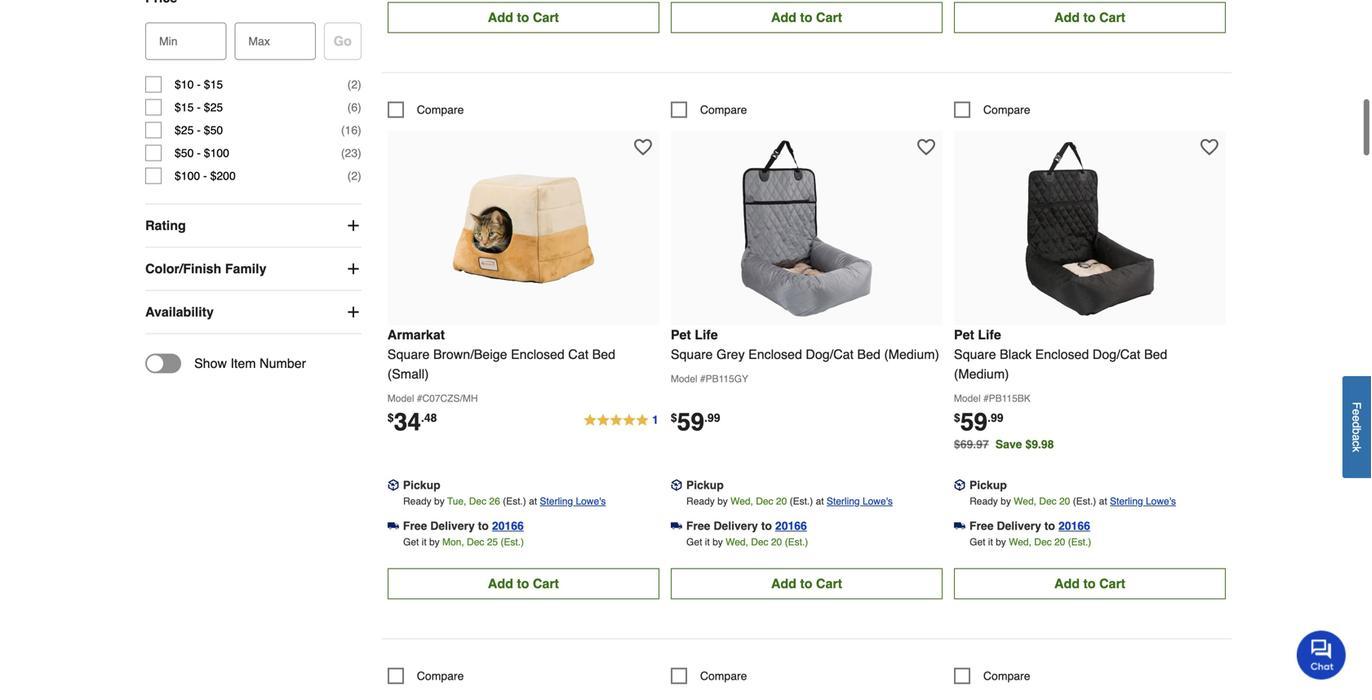 Task type: describe. For each thing, give the bounding box(es) containing it.
go button
[[324, 23, 362, 60]]

( for $50 - $100
[[341, 147, 345, 160]]

dog/cat for black
[[1093, 347, 1141, 362]]

compare for 1000700492 element
[[417, 670, 464, 683]]

- for $50
[[197, 147, 201, 160]]

(medium) for square grey enclosed dog/cat bed (medium)
[[884, 347, 940, 362]]

compare for 5001784989 element
[[700, 670, 747, 683]]

model # pb115gy
[[671, 373, 749, 385]]

- for $10
[[197, 78, 201, 91]]

1 .99 from the left
[[705, 411, 720, 424]]

heart outline image
[[1201, 138, 1219, 156]]

$200
[[210, 169, 236, 183]]

5013084081 element
[[954, 102, 1031, 118]]

f e e d b a c k
[[1351, 402, 1364, 453]]

get it by wed, dec 20 (est.) for truck filled icon
[[970, 537, 1092, 548]]

go
[[334, 34, 352, 49]]

20166 button for sterling lowe's button associated with pickup icon
[[1059, 518, 1091, 534]]

- for $25
[[197, 124, 201, 137]]

2 for $100 - $200
[[351, 169, 358, 183]]

get it by mon, dec 25 (est.)
[[403, 537, 524, 548]]

2 at from the left
[[816, 496, 824, 507]]

it for truck filled image related to get it by mon, dec 25 (est.)
[[422, 537, 427, 548]]

life for black
[[978, 327, 1002, 342]]

( for $25 - $50
[[341, 124, 345, 137]]

2 lowe's from the left
[[863, 496, 893, 507]]

truck filled image for get it by wed, dec 20 (est.)
[[671, 521, 682, 532]]

model for square grey enclosed dog/cat bed (medium)
[[671, 373, 698, 385]]

square inside armarkat square brown/beige enclosed cat bed (small)
[[388, 347, 430, 362]]

ready for ready by tue, dec 26 (est.) at sterling lowe's pickup image
[[403, 496, 432, 507]]

get it by wed, dec 20 (est.) for truck filled image for get it by wed, dec 20 (est.)
[[687, 537, 808, 548]]

( 2 ) for $200
[[348, 169, 362, 183]]

free for truck filled image for get it by wed, dec 20 (est.)
[[687, 520, 711, 533]]

c
[[1351, 441, 1364, 447]]

compare for 5001379623 "element"
[[984, 670, 1031, 683]]

delivery for truck filled image for get it by wed, dec 20 (est.)
[[714, 520, 758, 533]]

color/finish
[[145, 261, 222, 276]]

pet for pet life square grey enclosed dog/cat bed (medium)
[[671, 327, 691, 342]]

ready for pickup icon
[[970, 496, 998, 507]]

model # c07czs/mh
[[388, 393, 478, 404]]

$69.97 save $9.98
[[954, 438, 1054, 451]]

show item number element
[[145, 354, 306, 374]]

pb115gy
[[706, 373, 749, 385]]

a
[[1351, 435, 1364, 441]]

1 horizontal spatial $50
[[204, 124, 223, 137]]

actual price $34.48 element
[[388, 408, 437, 436]]

59 for second actual price $59.99 element from right
[[677, 408, 705, 436]]

1 heart outline image from the left
[[634, 138, 652, 156]]

ready by wed, dec 20 (est.) at sterling lowe's for truck filled icon
[[970, 496, 1176, 507]]

max
[[249, 35, 270, 48]]

5001379623 element
[[954, 668, 1031, 684]]

5001784989 element
[[671, 668, 747, 684]]

mon,
[[443, 537, 464, 548]]

rating button
[[145, 205, 362, 247]]

pet for pet life square black enclosed dog/cat bed (medium)
[[954, 327, 975, 342]]

brown/beige
[[433, 347, 507, 362]]

0 horizontal spatial $100
[[175, 169, 200, 183]]

enclosed for square black enclosed dog/cat bed (medium)
[[1036, 347, 1089, 362]]

) for $10 - $15
[[358, 78, 362, 91]]

sterling for pickup image associated with ready by wed, dec 20 (est.) at sterling lowe's's sterling lowe's button
[[827, 496, 860, 507]]

2 .99 from the left
[[988, 411, 1004, 424]]

( 23 )
[[341, 147, 362, 160]]

cat
[[568, 347, 589, 362]]

( 6 )
[[348, 101, 362, 114]]

family
[[225, 261, 267, 276]]

$10
[[175, 78, 194, 91]]

bed for square grey enclosed dog/cat bed (medium)
[[858, 347, 881, 362]]

2 $ 59 .99 from the left
[[954, 408, 1004, 436]]

1
[[652, 413, 659, 426]]

pickup for pickup icon
[[970, 479, 1007, 492]]

) for $100 - $200
[[358, 169, 362, 183]]

$ for actual price $34.48 element
[[388, 411, 394, 424]]

# for armarkat square brown/beige enclosed cat bed (small)
[[417, 393, 422, 404]]

square for square grey enclosed dog/cat bed (medium)
[[671, 347, 713, 362]]

20166 button for ready by tue, dec 26 (est.) at sterling lowe's pickup image's sterling lowe's button
[[492, 518, 524, 534]]

ready by tue, dec 26 (est.) at sterling lowe's
[[403, 496, 606, 507]]

free for truck filled image related to get it by mon, dec 25 (est.)
[[403, 520, 427, 533]]

show
[[194, 356, 227, 371]]

black
[[1000, 347, 1032, 362]]

(small)
[[388, 366, 429, 382]]

16
[[345, 124, 358, 137]]

pet life square black enclosed dog/cat bed (medium) image
[[1000, 139, 1180, 319]]

availability button
[[145, 291, 362, 334]]

) for $50 - $100
[[358, 147, 362, 160]]

3 free delivery to 20166 from the left
[[970, 520, 1091, 533]]

1 button
[[583, 411, 660, 431]]

2 actual price $59.99 element from the left
[[954, 408, 1004, 436]]

( for $100 - $200
[[348, 169, 351, 183]]

armarkat square brown/beige enclosed cat bed (small)
[[388, 327, 616, 382]]

save
[[996, 438, 1023, 451]]

enclosed inside armarkat square brown/beige enclosed cat bed (small)
[[511, 347, 565, 362]]

free for truck filled icon
[[970, 520, 994, 533]]

pet life square grey enclosed dog/cat bed (medium) image
[[717, 139, 897, 319]]

show item number
[[194, 356, 306, 371]]

pickup image for ready by wed, dec 20 (est.) at sterling lowe's
[[671, 480, 682, 491]]

( for $15 - $25
[[348, 101, 351, 114]]

20166 for truck filled image related to get it by mon, dec 25 (est.)
[[492, 520, 524, 533]]

( for $10 - $15
[[348, 78, 351, 91]]

sterling lowe's button for pickup icon
[[1110, 493, 1176, 510]]

k
[[1351, 447, 1364, 453]]

compare for the 5013082547 element
[[700, 103, 747, 116]]

1 horizontal spatial $100
[[204, 147, 229, 160]]

- for $15
[[197, 101, 201, 114]]

sterling lowe's button for ready by tue, dec 26 (est.) at sterling lowe's pickup image
[[540, 493, 606, 510]]

.48
[[421, 411, 437, 424]]

f e e d b a c k button
[[1343, 377, 1372, 479]]

grey
[[717, 347, 745, 362]]

1 vertical spatial $50
[[175, 147, 194, 160]]

item
[[231, 356, 256, 371]]

armarkat
[[388, 327, 445, 342]]

1 actual price $59.99 element from the left
[[671, 408, 720, 436]]

2 e from the top
[[1351, 416, 1364, 422]]

2 heart outline image from the left
[[918, 138, 936, 156]]

compare for 1000700422 element
[[417, 103, 464, 116]]

1 free delivery to 20166 from the left
[[403, 520, 524, 533]]

) for $25 - $50
[[358, 124, 362, 137]]

sterling for sterling lowe's button associated with pickup icon
[[1110, 496, 1144, 507]]



Task type: locate. For each thing, give the bounding box(es) containing it.
it
[[422, 537, 427, 548], [705, 537, 710, 548], [989, 537, 993, 548]]

by
[[434, 496, 445, 507], [718, 496, 728, 507], [1001, 496, 1011, 507], [429, 537, 440, 548], [713, 537, 723, 548], [996, 537, 1006, 548]]

model left pb115gy at bottom
[[671, 373, 698, 385]]

2 for $10 - $15
[[351, 78, 358, 91]]

0 vertical spatial $25
[[204, 101, 223, 114]]

actual price $59.99 element up $69.97
[[954, 408, 1004, 436]]

square for square black enclosed dog/cat bed (medium)
[[954, 347, 996, 362]]

pickup image
[[388, 480, 399, 491], [671, 480, 682, 491]]

life inside pet life square grey enclosed dog/cat bed (medium)
[[695, 327, 718, 342]]

2 horizontal spatial bed
[[1145, 347, 1168, 362]]

dog/cat for grey
[[806, 347, 854, 362]]

1 horizontal spatial free
[[687, 520, 711, 533]]

$15 up $15 - $25
[[204, 78, 223, 91]]

1 truck filled image from the left
[[388, 521, 399, 532]]

$50 - $100
[[175, 147, 229, 160]]

23
[[345, 147, 358, 160]]

plus image inside rating button
[[345, 218, 362, 234]]

was price $69.97 element
[[954, 434, 996, 451]]

dog/cat inside pet life square grey enclosed dog/cat bed (medium)
[[806, 347, 854, 362]]

get it by wed, dec 20 (est.)
[[687, 537, 808, 548], [970, 537, 1092, 548]]

20166 button for pickup image associated with ready by wed, dec 20 (est.) at sterling lowe's's sterling lowe's button
[[776, 518, 807, 534]]

0 horizontal spatial sterling lowe's button
[[540, 493, 606, 510]]

ready by wed, dec 20 (est.) at sterling lowe's for truck filled image for get it by wed, dec 20 (est.)
[[687, 496, 893, 507]]

1 horizontal spatial $25
[[204, 101, 223, 114]]

0 horizontal spatial $ 59 .99
[[671, 408, 720, 436]]

20166 for truck filled icon
[[1059, 520, 1091, 533]]

2 20166 from the left
[[776, 520, 807, 533]]

2 square from the left
[[671, 347, 713, 362]]

1 59 from the left
[[677, 408, 705, 436]]

free delivery to 20166
[[403, 520, 524, 533], [687, 520, 807, 533], [970, 520, 1091, 533]]

3 enclosed from the left
[[1036, 347, 1089, 362]]

5 ) from the top
[[358, 169, 362, 183]]

1 pickup from the left
[[403, 479, 441, 492]]

add to cart
[[488, 10, 559, 25], [771, 10, 843, 25], [1055, 10, 1126, 25], [488, 576, 559, 591], [771, 576, 843, 591], [1055, 576, 1126, 591]]

$ for first actual price $59.99 element from the right
[[954, 411, 961, 424]]

2 plus image from the top
[[345, 261, 362, 277]]

2 it from the left
[[705, 537, 710, 548]]

free
[[403, 520, 427, 533], [687, 520, 711, 533], [970, 520, 994, 533]]

3 square from the left
[[954, 347, 996, 362]]

0 horizontal spatial $50
[[175, 147, 194, 160]]

3 ) from the top
[[358, 124, 362, 137]]

1 20166 button from the left
[[492, 518, 524, 534]]

59
[[677, 408, 705, 436], [961, 408, 988, 436]]

0 horizontal spatial at
[[529, 496, 537, 507]]

color/finish family
[[145, 261, 267, 276]]

ready by wed, dec 20 (est.) at sterling lowe's
[[687, 496, 893, 507], [970, 496, 1176, 507]]

1 ( 2 ) from the top
[[348, 78, 362, 91]]

1 horizontal spatial sterling lowe's button
[[827, 493, 893, 510]]

bed inside armarkat square brown/beige enclosed cat bed (small)
[[592, 347, 616, 362]]

1000700422 element
[[388, 102, 464, 118]]

0 horizontal spatial pickup
[[403, 479, 441, 492]]

life up black
[[978, 327, 1002, 342]]

it for truck filled image for get it by wed, dec 20 (est.)
[[705, 537, 710, 548]]

- down $25 - $50
[[197, 147, 201, 160]]

2 horizontal spatial it
[[989, 537, 993, 548]]

0 horizontal spatial delivery
[[430, 520, 475, 533]]

1 get it by wed, dec 20 (est.) from the left
[[687, 537, 808, 548]]

pickup image
[[954, 480, 966, 491]]

1 e from the top
[[1351, 409, 1364, 416]]

square inside pet life square grey enclosed dog/cat bed (medium)
[[671, 347, 713, 362]]

2 horizontal spatial sterling
[[1110, 496, 1144, 507]]

2 dog/cat from the left
[[1093, 347, 1141, 362]]

to
[[517, 10, 529, 25], [800, 10, 813, 25], [1084, 10, 1096, 25], [478, 520, 489, 533], [761, 520, 772, 533], [1045, 520, 1056, 533], [517, 576, 529, 591], [800, 576, 813, 591], [1084, 576, 1096, 591]]

3 at from the left
[[1099, 496, 1108, 507]]

20
[[776, 496, 787, 507], [1060, 496, 1071, 507], [771, 537, 782, 548], [1055, 537, 1066, 548]]

6
[[351, 101, 358, 114]]

2 horizontal spatial sterling lowe's button
[[1110, 493, 1176, 510]]

color/finish family button
[[145, 248, 362, 290]]

1 horizontal spatial model
[[671, 373, 698, 385]]

$ 34 .48
[[388, 408, 437, 436]]

0 horizontal spatial model
[[388, 393, 414, 404]]

1 ready from the left
[[403, 496, 432, 507]]

$69.97
[[954, 438, 989, 451]]

square up model # pb115gy
[[671, 347, 713, 362]]

) down 6
[[358, 124, 362, 137]]

34
[[394, 408, 421, 436]]

number
[[260, 356, 306, 371]]

1 horizontal spatial 59
[[961, 408, 988, 436]]

2 horizontal spatial at
[[1099, 496, 1108, 507]]

.99
[[705, 411, 720, 424], [988, 411, 1004, 424]]

2 horizontal spatial pickup
[[970, 479, 1007, 492]]

truck filled image
[[954, 521, 966, 532]]

it for truck filled icon
[[989, 537, 993, 548]]

2 life from the left
[[978, 327, 1002, 342]]

2 ) from the top
[[358, 101, 362, 114]]

$10 - $15
[[175, 78, 223, 91]]

1 vertical spatial $25
[[175, 124, 194, 137]]

1000700492 element
[[388, 668, 464, 684]]

pet up model # pb115bk
[[954, 327, 975, 342]]

3 pickup from the left
[[970, 479, 1007, 492]]

(medium) for square black enclosed dog/cat bed (medium)
[[954, 366, 1010, 382]]

0 horizontal spatial square
[[388, 347, 430, 362]]

actual price $59.99 element
[[671, 408, 720, 436], [954, 408, 1004, 436]]

- up $25 - $50
[[197, 101, 201, 114]]

25
[[487, 537, 498, 548]]

lowe's
[[576, 496, 606, 507], [863, 496, 893, 507], [1146, 496, 1176, 507]]

2 horizontal spatial #
[[984, 393, 989, 404]]

0 horizontal spatial .99
[[705, 411, 720, 424]]

plus image inside availability 'button'
[[345, 304, 362, 321]]

1 vertical spatial $15
[[175, 101, 194, 114]]

0 horizontal spatial 20166 button
[[492, 518, 524, 534]]

2 delivery from the left
[[714, 520, 758, 533]]

bed inside pet life square black enclosed dog/cat bed (medium)
[[1145, 347, 1168, 362]]

life for grey
[[695, 327, 718, 342]]

$25 down $15 - $25
[[175, 124, 194, 137]]

1 get from the left
[[403, 537, 419, 548]]

$ 59 .99 up $69.97
[[954, 408, 1004, 436]]

) for $15 - $25
[[358, 101, 362, 114]]

bed for square black enclosed dog/cat bed (medium)
[[1145, 347, 1168, 362]]

2 horizontal spatial model
[[954, 393, 981, 404]]

plus image for availability
[[345, 304, 362, 321]]

model for square black enclosed dog/cat bed (medium)
[[954, 393, 981, 404]]

square left black
[[954, 347, 996, 362]]

0 vertical spatial 2
[[351, 78, 358, 91]]

1 lowe's from the left
[[576, 496, 606, 507]]

tue,
[[447, 496, 467, 507]]

pet life square grey enclosed dog/cat bed (medium)
[[671, 327, 940, 362]]

$100 down $50 - $100
[[175, 169, 200, 183]]

cart
[[533, 10, 559, 25], [816, 10, 843, 25], [1100, 10, 1126, 25], [533, 576, 559, 591], [816, 576, 843, 591], [1100, 576, 1126, 591]]

2 get from the left
[[687, 537, 702, 548]]

1 horizontal spatial enclosed
[[749, 347, 802, 362]]

2 horizontal spatial lowe's
[[1146, 496, 1176, 507]]

0 horizontal spatial ready by wed, dec 20 (est.) at sterling lowe's
[[687, 496, 893, 507]]

$ inside $ 34 .48
[[388, 411, 394, 424]]

0 vertical spatial $100
[[204, 147, 229, 160]]

3 free from the left
[[970, 520, 994, 533]]

2 ( 2 ) from the top
[[348, 169, 362, 183]]

1 vertical spatial ( 2 )
[[348, 169, 362, 183]]

1 square from the left
[[388, 347, 430, 362]]

59 for first actual price $59.99 element from the right
[[961, 408, 988, 436]]

enclosed left cat at the left bottom of the page
[[511, 347, 565, 362]]

0 horizontal spatial truck filled image
[[388, 521, 399, 532]]

2
[[351, 78, 358, 91], [351, 169, 358, 183]]

1 free from the left
[[403, 520, 427, 533]]

plus image for color/finish family
[[345, 261, 362, 277]]

5 stars image
[[583, 411, 660, 431]]

heart outline image
[[634, 138, 652, 156], [918, 138, 936, 156]]

) up the ( 16 )
[[358, 101, 362, 114]]

$100 - $200
[[175, 169, 236, 183]]

1 dog/cat from the left
[[806, 347, 854, 362]]

compare for 5013084081 element
[[984, 103, 1031, 116]]

(medium)
[[884, 347, 940, 362], [954, 366, 1010, 382]]

.99 down model # pb115gy
[[705, 411, 720, 424]]

get
[[403, 537, 419, 548], [687, 537, 702, 548], [970, 537, 986, 548]]

0 horizontal spatial pet
[[671, 327, 691, 342]]

1 horizontal spatial $
[[671, 411, 677, 424]]

pb115bk
[[989, 393, 1031, 404]]

(est.)
[[503, 496, 526, 507], [790, 496, 813, 507], [1073, 496, 1097, 507], [501, 537, 524, 548], [785, 537, 808, 548], [1068, 537, 1092, 548]]

2 horizontal spatial 20166
[[1059, 520, 1091, 533]]

1 horizontal spatial ready by wed, dec 20 (est.) at sterling lowe's
[[970, 496, 1176, 507]]

$50 down $25 - $50
[[175, 147, 194, 160]]

model up 34
[[388, 393, 414, 404]]

1 vertical spatial $100
[[175, 169, 200, 183]]

3 it from the left
[[989, 537, 993, 548]]

get for truck filled icon
[[970, 537, 986, 548]]

1 horizontal spatial heart outline image
[[918, 138, 936, 156]]

get for truck filled image for get it by wed, dec 20 (est.)
[[687, 537, 702, 548]]

2 down ( 23 )
[[351, 169, 358, 183]]

$15 - $25
[[175, 101, 223, 114]]

0 horizontal spatial 20166
[[492, 520, 524, 533]]

#
[[700, 373, 706, 385], [417, 393, 422, 404], [984, 393, 989, 404]]

$ left the .48
[[388, 411, 394, 424]]

1 vertical spatial plus image
[[345, 261, 362, 277]]

bed inside pet life square grey enclosed dog/cat bed (medium)
[[858, 347, 881, 362]]

$
[[388, 411, 394, 424], [671, 411, 677, 424], [954, 411, 961, 424]]

( 2 ) down ( 23 )
[[348, 169, 362, 183]]

3 delivery from the left
[[997, 520, 1042, 533]]

add
[[488, 10, 513, 25], [771, 10, 797, 25], [1055, 10, 1080, 25], [488, 576, 513, 591], [771, 576, 797, 591], [1055, 576, 1080, 591]]

59 up $69.97
[[961, 408, 988, 436]]

rating
[[145, 218, 186, 233]]

$ up was price $69.97 element
[[954, 411, 961, 424]]

2 sterling from the left
[[827, 496, 860, 507]]

1 horizontal spatial $ 59 .99
[[954, 408, 1004, 436]]

( 16 )
[[341, 124, 362, 137]]

( 2 ) for $15
[[348, 78, 362, 91]]

0 horizontal spatial #
[[417, 393, 422, 404]]

5013082547 element
[[671, 102, 747, 118]]

square up (small)
[[388, 347, 430, 362]]

3 lowe's from the left
[[1146, 496, 1176, 507]]

add to cart button
[[388, 2, 660, 33], [671, 2, 943, 33], [954, 2, 1226, 33], [388, 569, 660, 600], [671, 569, 943, 600], [954, 569, 1226, 600]]

enclosed for square grey enclosed dog/cat bed (medium)
[[749, 347, 802, 362]]

1 horizontal spatial $15
[[204, 78, 223, 91]]

1 horizontal spatial #
[[700, 373, 706, 385]]

0 horizontal spatial $15
[[175, 101, 194, 114]]

0 horizontal spatial free
[[403, 520, 427, 533]]

compare inside the 5013082547 element
[[700, 103, 747, 116]]

1 $ from the left
[[388, 411, 394, 424]]

model # pb115bk
[[954, 393, 1031, 404]]

26
[[489, 496, 500, 507]]

59 right 1
[[677, 408, 705, 436]]

2 ready by wed, dec 20 (est.) at sterling lowe's from the left
[[970, 496, 1176, 507]]

2 horizontal spatial 20166 button
[[1059, 518, 1091, 534]]

1 pet from the left
[[671, 327, 691, 342]]

1 horizontal spatial square
[[671, 347, 713, 362]]

0 horizontal spatial $
[[388, 411, 394, 424]]

- right $10 on the top of page
[[197, 78, 201, 91]]

sterling for ready by tue, dec 26 (est.) at sterling lowe's pickup image's sterling lowe's button
[[540, 496, 573, 507]]

1 it from the left
[[422, 537, 427, 548]]

$50 up $50 - $100
[[204, 124, 223, 137]]

1 horizontal spatial free delivery to 20166
[[687, 520, 807, 533]]

sterling lowe's button for pickup image associated with ready by wed, dec 20 (est.) at sterling lowe's
[[827, 493, 893, 510]]

2 horizontal spatial $
[[954, 411, 961, 424]]

min
[[159, 35, 178, 48]]

) down ( 23 )
[[358, 169, 362, 183]]

1 horizontal spatial it
[[705, 537, 710, 548]]

( down the 16
[[341, 147, 345, 160]]

pet life square black enclosed dog/cat bed (medium)
[[954, 327, 1168, 382]]

( up 6
[[348, 78, 351, 91]]

( up ( 23 )
[[341, 124, 345, 137]]

$ for second actual price $59.99 element from right
[[671, 411, 677, 424]]

compare inside 1000700422 element
[[417, 103, 464, 116]]

2 free delivery to 20166 from the left
[[687, 520, 807, 533]]

0 horizontal spatial actual price $59.99 element
[[671, 408, 720, 436]]

pickup
[[403, 479, 441, 492], [687, 479, 724, 492], [970, 479, 1007, 492]]

0 vertical spatial ( 2 )
[[348, 78, 362, 91]]

1 horizontal spatial get
[[687, 537, 702, 548]]

sterling lowe's button
[[540, 493, 606, 510], [827, 493, 893, 510], [1110, 493, 1176, 510]]

-
[[197, 78, 201, 91], [197, 101, 201, 114], [197, 124, 201, 137], [197, 147, 201, 160], [203, 169, 207, 183]]

enclosed right black
[[1036, 347, 1089, 362]]

0 horizontal spatial lowe's
[[576, 496, 606, 507]]

compare inside 1000700492 element
[[417, 670, 464, 683]]

2 2 from the top
[[351, 169, 358, 183]]

2 horizontal spatial square
[[954, 347, 996, 362]]

1 horizontal spatial actual price $59.99 element
[[954, 408, 1004, 436]]

(medium) inside pet life square grey enclosed dog/cat bed (medium)
[[884, 347, 940, 362]]

1 horizontal spatial truck filled image
[[671, 521, 682, 532]]

2 horizontal spatial get
[[970, 537, 986, 548]]

0 horizontal spatial (medium)
[[884, 347, 940, 362]]

0 horizontal spatial enclosed
[[511, 347, 565, 362]]

1 sterling from the left
[[540, 496, 573, 507]]

$9.98
[[1026, 438, 1054, 451]]

1 ) from the top
[[358, 78, 362, 91]]

0 horizontal spatial dog/cat
[[806, 347, 854, 362]]

2 truck filled image from the left
[[671, 521, 682, 532]]

20166 for truck filled image for get it by wed, dec 20 (est.)
[[776, 520, 807, 533]]

3 20166 button from the left
[[1059, 518, 1091, 534]]

3 plus image from the top
[[345, 304, 362, 321]]

compare inside 5001784989 element
[[700, 670, 747, 683]]

wed,
[[731, 496, 753, 507], [1014, 496, 1037, 507], [726, 537, 749, 548], [1009, 537, 1032, 548]]

pickup for pickup image associated with ready by wed, dec 20 (est.) at sterling lowe's
[[687, 479, 724, 492]]

( 2 )
[[348, 78, 362, 91], [348, 169, 362, 183]]

pickup image for ready by tue, dec 26 (est.) at sterling lowe's
[[388, 480, 399, 491]]

0 horizontal spatial bed
[[592, 347, 616, 362]]

(medium) inside pet life square black enclosed dog/cat bed (medium)
[[954, 366, 1010, 382]]

2 horizontal spatial free
[[970, 520, 994, 533]]

life
[[695, 327, 718, 342], [978, 327, 1002, 342]]

2 59 from the left
[[961, 408, 988, 436]]

availability
[[145, 305, 214, 320]]

1 pickup image from the left
[[388, 480, 399, 491]]

1 horizontal spatial bed
[[858, 347, 881, 362]]

2 horizontal spatial free delivery to 20166
[[970, 520, 1091, 533]]

b
[[1351, 428, 1364, 435]]

1 bed from the left
[[592, 347, 616, 362]]

1 horizontal spatial at
[[816, 496, 824, 507]]

2 $ from the left
[[671, 411, 677, 424]]

delivery for truck filled icon
[[997, 520, 1042, 533]]

delivery
[[430, 520, 475, 533], [714, 520, 758, 533], [997, 520, 1042, 533]]

1 horizontal spatial .99
[[988, 411, 1004, 424]]

square
[[388, 347, 430, 362], [671, 347, 713, 362], [954, 347, 996, 362]]

1 20166 from the left
[[492, 520, 524, 533]]

truck filled image
[[388, 521, 399, 532], [671, 521, 682, 532]]

( down ( 23 )
[[348, 169, 351, 183]]

$25 up $25 - $50
[[204, 101, 223, 114]]

( up the 16
[[348, 101, 351, 114]]

$ right 1
[[671, 411, 677, 424]]

0 horizontal spatial heart outline image
[[634, 138, 652, 156]]

1 vertical spatial 2
[[351, 169, 358, 183]]

pet inside pet life square grey enclosed dog/cat bed (medium)
[[671, 327, 691, 342]]

2 bed from the left
[[858, 347, 881, 362]]

1 horizontal spatial 20166
[[776, 520, 807, 533]]

pet up model # pb115gy
[[671, 327, 691, 342]]

1 sterling lowe's button from the left
[[540, 493, 606, 510]]

f
[[1351, 402, 1364, 409]]

1 horizontal spatial life
[[978, 327, 1002, 342]]

1 delivery from the left
[[430, 520, 475, 533]]

0 vertical spatial (medium)
[[884, 347, 940, 362]]

)
[[358, 78, 362, 91], [358, 101, 362, 114], [358, 124, 362, 137], [358, 147, 362, 160], [358, 169, 362, 183]]

2 free from the left
[[687, 520, 711, 533]]

pet
[[671, 327, 691, 342], [954, 327, 975, 342]]

enclosed right grey at the right bottom of page
[[749, 347, 802, 362]]

enclosed inside pet life square grey enclosed dog/cat bed (medium)
[[749, 347, 802, 362]]

4 ) from the top
[[358, 147, 362, 160]]

compare inside 5001379623 "element"
[[984, 670, 1031, 683]]

2 enclosed from the left
[[749, 347, 802, 362]]

life up grey at the right bottom of page
[[695, 327, 718, 342]]

$ 59 .99 right 1
[[671, 408, 720, 436]]

1 horizontal spatial pickup image
[[671, 480, 682, 491]]

1 horizontal spatial delivery
[[714, 520, 758, 533]]

0 horizontal spatial get it by wed, dec 20 (est.)
[[687, 537, 808, 548]]

chat invite button image
[[1297, 630, 1347, 680]]

1 horizontal spatial pet
[[954, 327, 975, 342]]

e up d
[[1351, 409, 1364, 416]]

1 horizontal spatial (medium)
[[954, 366, 1010, 382]]

0 horizontal spatial pickup image
[[388, 480, 399, 491]]

1 vertical spatial (medium)
[[954, 366, 1010, 382]]

3 20166 from the left
[[1059, 520, 1091, 533]]

pet inside pet life square black enclosed dog/cat bed (medium)
[[954, 327, 975, 342]]

model for square brown/beige enclosed cat bed (small)
[[388, 393, 414, 404]]

) down the ( 16 )
[[358, 147, 362, 160]]

- left $200
[[203, 169, 207, 183]]

e
[[1351, 409, 1364, 416], [1351, 416, 1364, 422]]

2 get it by wed, dec 20 (est.) from the left
[[970, 537, 1092, 548]]

1 2 from the top
[[351, 78, 358, 91]]

truck filled image for get it by mon, dec 25 (est.)
[[388, 521, 399, 532]]

at
[[529, 496, 537, 507], [816, 496, 824, 507], [1099, 496, 1108, 507]]

- down $15 - $25
[[197, 124, 201, 137]]

0 horizontal spatial ready
[[403, 496, 432, 507]]

2 ready from the left
[[687, 496, 715, 507]]

c07czs/mh
[[422, 393, 478, 404]]

dog/cat
[[806, 347, 854, 362], [1093, 347, 1141, 362]]

dec
[[469, 496, 487, 507], [756, 496, 774, 507], [1040, 496, 1057, 507], [467, 537, 484, 548], [751, 537, 769, 548], [1035, 537, 1052, 548]]

$100 up $200
[[204, 147, 229, 160]]

1 $ 59 .99 from the left
[[671, 408, 720, 436]]

$15 down $10 on the top of page
[[175, 101, 194, 114]]

3 bed from the left
[[1145, 347, 1168, 362]]

armarkat square brown/beige enclosed cat bed (small) image
[[434, 139, 613, 319]]

model
[[671, 373, 698, 385], [388, 393, 414, 404], [954, 393, 981, 404]]

0 horizontal spatial $25
[[175, 124, 194, 137]]

2 up 6
[[351, 78, 358, 91]]

2 pickup image from the left
[[671, 480, 682, 491]]

2 horizontal spatial delivery
[[997, 520, 1042, 533]]

$25 - $50
[[175, 124, 223, 137]]

plus image
[[345, 218, 362, 234], [345, 261, 362, 277], [345, 304, 362, 321]]

# for pet life square black enclosed dog/cat bed (medium)
[[984, 393, 989, 404]]

delivery for truck filled image related to get it by mon, dec 25 (est.)
[[430, 520, 475, 533]]

) up 6
[[358, 78, 362, 91]]

(
[[348, 78, 351, 91], [348, 101, 351, 114], [341, 124, 345, 137], [341, 147, 345, 160], [348, 169, 351, 183]]

actual price $59.99 element right 1
[[671, 408, 720, 436]]

1 horizontal spatial 20166 button
[[776, 518, 807, 534]]

3 $ from the left
[[954, 411, 961, 424]]

2 vertical spatial plus image
[[345, 304, 362, 321]]

1 ready by wed, dec 20 (est.) at sterling lowe's from the left
[[687, 496, 893, 507]]

1 at from the left
[[529, 496, 537, 507]]

square inside pet life square black enclosed dog/cat bed (medium)
[[954, 347, 996, 362]]

0 horizontal spatial 59
[[677, 408, 705, 436]]

1 horizontal spatial get it by wed, dec 20 (est.)
[[970, 537, 1092, 548]]

model left pb115bk
[[954, 393, 981, 404]]

( 2 ) up 6
[[348, 78, 362, 91]]

dog/cat inside pet life square black enclosed dog/cat bed (medium)
[[1093, 347, 1141, 362]]

1 life from the left
[[695, 327, 718, 342]]

3 sterling from the left
[[1110, 496, 1144, 507]]

2 pet from the left
[[954, 327, 975, 342]]

0 vertical spatial plus image
[[345, 218, 362, 234]]

life inside pet life square black enclosed dog/cat bed (medium)
[[978, 327, 1002, 342]]

2 pickup from the left
[[687, 479, 724, 492]]

0 horizontal spatial it
[[422, 537, 427, 548]]

plus image inside color/finish family "button"
[[345, 261, 362, 277]]

1 plus image from the top
[[345, 218, 362, 234]]

2 20166 button from the left
[[776, 518, 807, 534]]

3 ready from the left
[[970, 496, 998, 507]]

20166
[[492, 520, 524, 533], [776, 520, 807, 533], [1059, 520, 1091, 533]]

ready
[[403, 496, 432, 507], [687, 496, 715, 507], [970, 496, 998, 507]]

1 horizontal spatial ready
[[687, 496, 715, 507]]

0 horizontal spatial free delivery to 20166
[[403, 520, 524, 533]]

enclosed inside pet life square black enclosed dog/cat bed (medium)
[[1036, 347, 1089, 362]]

.99 down model # pb115bk
[[988, 411, 1004, 424]]

plus image for rating
[[345, 218, 362, 234]]

pickup for ready by tue, dec 26 (est.) at sterling lowe's pickup image
[[403, 479, 441, 492]]

ready for pickup image associated with ready by wed, dec 20 (est.) at sterling lowe's
[[687, 496, 715, 507]]

d
[[1351, 422, 1364, 428]]

e up b
[[1351, 416, 1364, 422]]

0 vertical spatial $15
[[204, 78, 223, 91]]

3 get from the left
[[970, 537, 986, 548]]

compare inside 5013084081 element
[[984, 103, 1031, 116]]

0 horizontal spatial get
[[403, 537, 419, 548]]

- for $100
[[203, 169, 207, 183]]

3 sterling lowe's button from the left
[[1110, 493, 1176, 510]]

1 enclosed from the left
[[511, 347, 565, 362]]

0 vertical spatial $50
[[204, 124, 223, 137]]

get for truck filled image related to get it by mon, dec 25 (est.)
[[403, 537, 419, 548]]

enclosed
[[511, 347, 565, 362], [749, 347, 802, 362], [1036, 347, 1089, 362]]

# for pet life square grey enclosed dog/cat bed (medium)
[[700, 373, 706, 385]]

2 sterling lowe's button from the left
[[827, 493, 893, 510]]



Task type: vqa. For each thing, say whether or not it's contained in the screenshot.
Model # PB115BK
yes



